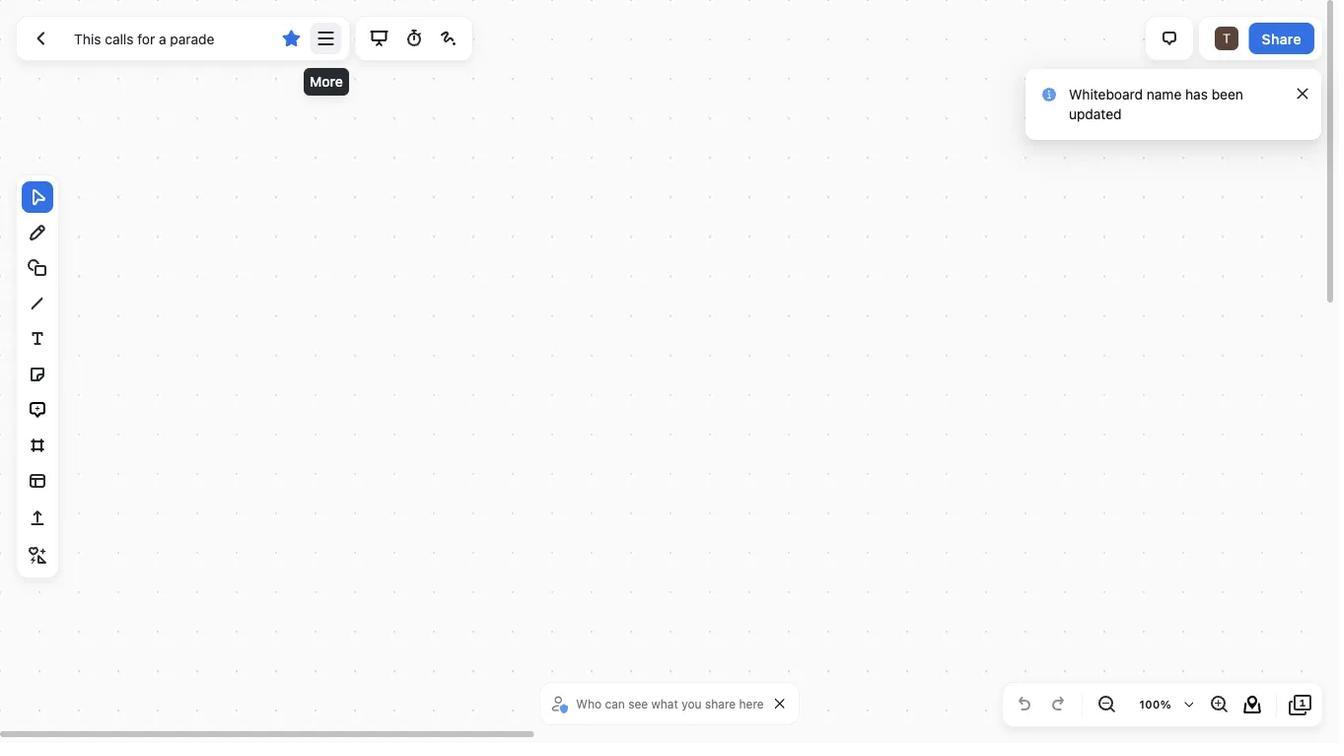 Task type: describe. For each thing, give the bounding box(es) containing it.
more tools image
[[26, 544, 49, 568]]

unstar this whiteboard image
[[279, 27, 303, 50]]

share button
[[1249, 23, 1315, 54]]

has
[[1185, 86, 1208, 103]]

templates image
[[26, 469, 49, 493]]

laser image
[[437, 27, 461, 50]]

dashboard image
[[29, 27, 52, 50]]

who can see what you share here
[[576, 697, 764, 711]]

what
[[651, 697, 678, 711]]

whiteboard
[[1069, 86, 1143, 103]]

more options image
[[314, 27, 338, 50]]

updated
[[1069, 106, 1122, 122]]

Document name text field
[[59, 23, 272, 54]]

%
[[1160, 699, 1172, 712]]

close image
[[1293, 84, 1313, 104]]

been
[[1212, 86, 1243, 103]]

here
[[739, 697, 764, 711]]

name
[[1147, 86, 1182, 103]]



Task type: locate. For each thing, give the bounding box(es) containing it.
mini map image
[[1241, 693, 1264, 717]]

upload pdfs and images image
[[26, 507, 49, 531]]

whiteboard name has been updated
[[1069, 86, 1243, 122]]

100
[[1139, 699, 1160, 712]]

who can see what you share here button
[[549, 689, 769, 719]]

timer image
[[402, 27, 426, 50]]

whiteboard name has been updated alert
[[1026, 69, 1321, 140]]

share
[[705, 697, 736, 711]]

who
[[576, 697, 602, 711]]

you
[[682, 697, 702, 711]]

zoom out image
[[1095, 693, 1118, 717]]

100 %
[[1139, 699, 1172, 712]]

zoom in image
[[1207, 693, 1231, 717]]

comment panel image
[[1158, 27, 1181, 50]]

pages image
[[1289, 693, 1313, 717]]

can
[[605, 697, 625, 711]]

present image
[[367, 27, 391, 50]]

share
[[1262, 30, 1302, 47]]

see
[[628, 697, 648, 711]]



Task type: vqa. For each thing, say whether or not it's contained in the screenshot.
the Tabs of all notes page tab list
no



